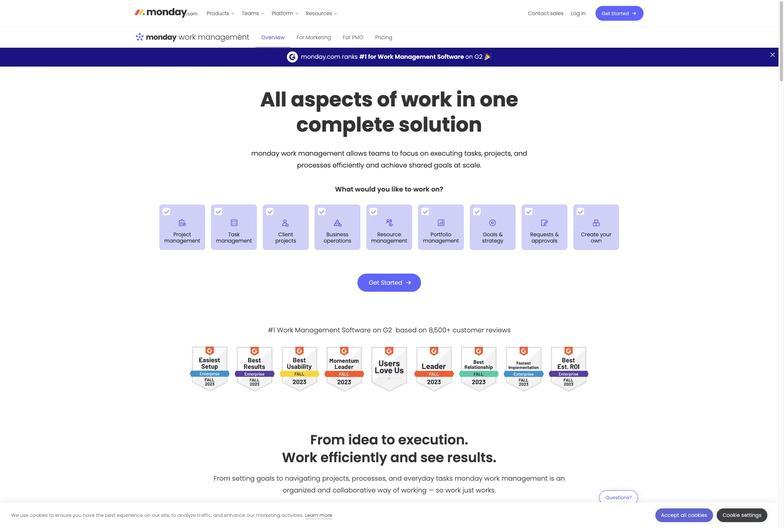 Task type: vqa. For each thing, say whether or not it's contained in the screenshot.
"projects," to the right
yes



Task type: locate. For each thing, give the bounding box(es) containing it.
on
[[466, 53, 473, 61], [420, 149, 429, 158], [373, 325, 381, 335], [419, 325, 427, 335], [144, 512, 151, 519]]

platform
[[272, 10, 294, 17]]

best estimated roi enterprise fall 2023 image
[[549, 342, 589, 397]]

0 vertical spatial monday
[[252, 149, 279, 158]]

our right enhance at the left bottom of page
[[247, 512, 255, 519]]

group
[[156, 202, 622, 253]]

what
[[335, 185, 354, 194]]

own
[[591, 237, 602, 244]]

management down project management 'icon' at the left of page
[[164, 237, 200, 244]]

0 horizontal spatial projects,
[[322, 474, 350, 483]]

sales
[[551, 10, 564, 17]]

1 horizontal spatial you
[[377, 185, 390, 194]]

2 vertical spatial work
[[282, 448, 317, 467]]

see
[[421, 448, 444, 467]]

1 horizontal spatial get started
[[602, 10, 629, 17]]

projects, right "tasks,"
[[484, 149, 512, 158]]

0 vertical spatial projects,
[[484, 149, 512, 158]]

& inside goals & strategy
[[499, 231, 503, 238]]

0 horizontal spatial &
[[499, 231, 503, 238]]

1 horizontal spatial in
[[582, 10, 586, 17]]

just
[[463, 486, 474, 495]]

1 horizontal spatial started
[[612, 10, 629, 17]]

Project management checkbox
[[159, 205, 205, 250]]

0 horizontal spatial cookies
[[30, 512, 48, 519]]

efficiently inside monday work management allows teams to focus on executing tasks, projects, and processes efficiently and achieve shared goals at scale.
[[333, 161, 364, 170]]

processes
[[297, 161, 331, 170]]

efficiently down allows
[[333, 161, 364, 170]]

list containing products
[[203, 0, 341, 27]]

1 horizontal spatial from
[[310, 431, 345, 449]]

of inside from setting goals to navigating projects, processes, and everyday tasks monday work management is an organized and collaborative way of working — so work just works.
[[393, 486, 400, 495]]

resource management image
[[382, 215, 397, 230]]

0 horizontal spatial list
[[203, 0, 341, 27]]

management down portfolio management image
[[423, 237, 459, 244]]

products
[[207, 10, 229, 17]]

accept all cookies button
[[656, 509, 713, 522]]

get started inside main element
[[602, 10, 629, 17]]

users love us image
[[369, 342, 410, 396]]

2 & from the left
[[555, 231, 559, 238]]

pmo
[[352, 33, 364, 41]]

work
[[378, 53, 394, 61], [277, 325, 293, 335], [282, 448, 317, 467]]

1 for from the left
[[297, 33, 305, 41]]

task
[[228, 231, 240, 238]]

1 horizontal spatial goals
[[434, 161, 452, 170]]

questions? button
[[599, 490, 638, 510]]

1 vertical spatial get started
[[369, 278, 402, 287]]

1 vertical spatial in
[[457, 86, 476, 114]]

1 & from the left
[[499, 231, 503, 238]]

1 horizontal spatial &
[[555, 231, 559, 238]]

best
[[105, 512, 116, 519]]

to inside from idea to execution. work efficiently and see results.
[[382, 431, 395, 449]]

1 vertical spatial g2
[[383, 325, 392, 335]]

on?
[[431, 185, 444, 194]]

2 for from the left
[[343, 33, 351, 41]]

work inside from idea to execution. work efficiently and see results.
[[282, 448, 317, 467]]

1 vertical spatial goals
[[257, 474, 275, 483]]

overview link
[[256, 27, 291, 47]]

results.
[[447, 448, 497, 467]]

goals inside monday work management allows teams to focus on executing tasks, projects, and processes efficiently and achieve shared goals at scale.
[[434, 161, 452, 170]]

and
[[514, 149, 527, 158], [366, 161, 379, 170], [391, 448, 417, 467], [389, 474, 402, 483], [318, 486, 331, 495], [213, 512, 223, 519]]

1 horizontal spatial #1
[[360, 53, 367, 61]]

& for strategy
[[499, 231, 503, 238]]

0 horizontal spatial our
[[152, 512, 160, 519]]

you left the "have"
[[73, 512, 82, 519]]

1 vertical spatial from
[[214, 474, 230, 483]]

cookies for all
[[688, 512, 708, 519]]

management down resource management icon
[[372, 237, 407, 244]]

of inside all aspects of work in one complete solution
[[377, 86, 397, 114]]

tasks
[[436, 474, 453, 483]]

strategy
[[482, 237, 504, 244]]

from left idea
[[310, 431, 345, 449]]

1 vertical spatial management
[[295, 325, 340, 335]]

projects, inside monday work management allows teams to focus on executing tasks, projects, and processes efficiently and achieve shared goals at scale.
[[484, 149, 512, 158]]

client projects
[[276, 231, 296, 244]]

0 horizontal spatial from
[[214, 474, 230, 483]]

work for monday.com
[[378, 53, 394, 61]]

from inside from setting goals to navigating projects, processes, and everyday tasks monday work management is an organized and collaborative way of working — so work just works.
[[214, 474, 230, 483]]

projects, inside from setting goals to navigating projects, processes, and everyday tasks monday work management is an organized and collaborative way of working — so work just works.
[[322, 474, 350, 483]]

accept
[[662, 512, 680, 519]]

more
[[320, 512, 332, 519]]

0 vertical spatial get started
[[602, 10, 629, 17]]

platform link
[[268, 7, 302, 19]]

goals strategy image
[[486, 215, 500, 230]]

in left one
[[457, 86, 476, 114]]

0 horizontal spatial goals
[[257, 474, 275, 483]]

main element
[[203, 0, 644, 27]]

activities.
[[282, 512, 303, 519]]

2 list from the left
[[525, 0, 590, 27]]

0 vertical spatial of
[[377, 86, 397, 114]]

contact sales button
[[525, 7, 568, 19]]

0 vertical spatial software
[[437, 53, 464, 61]]

1 vertical spatial of
[[393, 486, 400, 495]]

0 horizontal spatial started
[[381, 278, 402, 287]]

overview
[[261, 33, 285, 41]]

management left is in the bottom of the page
[[502, 474, 548, 483]]

Portfolio management checkbox
[[418, 205, 464, 250]]

from for setting
[[214, 474, 230, 483]]

&
[[499, 231, 503, 238], [555, 231, 559, 238]]

0 vertical spatial goals
[[434, 161, 452, 170]]

started
[[612, 10, 629, 17], [381, 278, 402, 287]]

0 vertical spatial efficiently
[[333, 161, 364, 170]]

goals
[[434, 161, 452, 170], [257, 474, 275, 483]]

g2
[[475, 53, 483, 61], [383, 325, 392, 335]]

cookie settings button
[[717, 509, 768, 522]]

group containing project management
[[156, 202, 622, 253]]

0 horizontal spatial monday
[[252, 149, 279, 158]]

for left pmo
[[343, 33, 351, 41]]

cookies inside accept all cookies button
[[688, 512, 708, 519]]

—
[[429, 486, 434, 495]]

Business operations checkbox
[[315, 205, 361, 250]]

monday work management allows teams to focus on executing tasks, projects, and processes efficiently and achieve shared goals at scale.
[[252, 149, 527, 170]]

in
[[582, 10, 586, 17], [457, 86, 476, 114]]

0 horizontal spatial management
[[295, 325, 340, 335]]

teams link
[[238, 7, 268, 19]]

dialog containing we use cookies to ensure you have the best experience on our site, to analyze traffic, and enhance our marketing activities.
[[0, 503, 779, 528]]

to up "organized"
[[277, 474, 283, 483]]

pricing link
[[369, 27, 398, 47]]

business
[[327, 231, 349, 238]]

work
[[401, 86, 452, 114], [281, 149, 297, 158], [413, 185, 430, 194], [485, 474, 500, 483], [446, 486, 461, 495]]

#1
[[360, 53, 367, 61], [268, 325, 275, 335]]

fastest implementation enterprise fall 2023 image
[[504, 342, 544, 397]]

management inside 'checkbox'
[[372, 237, 407, 244]]

0 horizontal spatial get started
[[369, 278, 402, 287]]

0 horizontal spatial get started button
[[358, 274, 421, 292]]

0 vertical spatial started
[[612, 10, 629, 17]]

in right log
[[582, 10, 586, 17]]

efficiently up processes,
[[321, 448, 387, 467]]

0 horizontal spatial software
[[342, 325, 371, 335]]

0 vertical spatial get started button
[[596, 6, 644, 21]]

cookies right all on the bottom right of the page
[[688, 512, 708, 519]]

goals right setting
[[257, 474, 275, 483]]

executing
[[431, 149, 463, 158]]

to
[[392, 149, 399, 158], [405, 185, 412, 194], [382, 431, 395, 449], [277, 474, 283, 483], [49, 512, 54, 519], [171, 512, 176, 519]]

ensure
[[55, 512, 71, 519]]

efficiently inside from idea to execution. work efficiently and see results.
[[321, 448, 387, 467]]

ranks
[[342, 53, 358, 61]]

0 horizontal spatial for
[[297, 33, 305, 41]]

1 horizontal spatial monday
[[455, 474, 483, 483]]

get started button inside main element
[[596, 6, 644, 21]]

0 vertical spatial in
[[582, 10, 586, 17]]

1 horizontal spatial get
[[602, 10, 611, 17]]

Task management checkbox
[[211, 205, 257, 250]]

1 list from the left
[[203, 0, 341, 27]]

1 vertical spatial monday
[[455, 474, 483, 483]]

we
[[11, 512, 19, 519]]

0 vertical spatial get
[[602, 10, 611, 17]]

0 vertical spatial work
[[378, 53, 394, 61]]

monday.com work management image
[[135, 27, 250, 48]]

Resource management checkbox
[[367, 205, 412, 250]]

to right like at the top of the page
[[405, 185, 412, 194]]

0 horizontal spatial g2
[[383, 325, 392, 335]]

we use cookies to ensure you have the best experience on our site, to analyze traffic, and enhance our marketing activities. learn more
[[11, 512, 332, 519]]

all
[[681, 512, 687, 519]]

g2 logo white rgb v2 image
[[287, 51, 298, 63]]

1 vertical spatial #1
[[268, 325, 275, 335]]

goals & strategy
[[482, 231, 504, 244]]

portfolio
[[431, 231, 452, 238]]

to up achieve
[[392, 149, 399, 158]]

1 horizontal spatial software
[[437, 53, 464, 61]]

goals down executing
[[434, 161, 452, 170]]

from
[[310, 431, 345, 449], [214, 474, 230, 483]]

dialog
[[0, 503, 779, 528]]

from left setting
[[214, 474, 230, 483]]

1 horizontal spatial list
[[525, 0, 590, 27]]

1 vertical spatial you
[[73, 512, 82, 519]]

0 vertical spatial #1
[[360, 53, 367, 61]]

working
[[401, 486, 427, 495]]

analyze
[[178, 512, 196, 519]]

management inside option
[[216, 237, 252, 244]]

management down task management image
[[216, 237, 252, 244]]

learn more link
[[305, 512, 332, 519]]

of
[[377, 86, 397, 114], [393, 486, 400, 495]]

1 vertical spatial projects,
[[322, 474, 350, 483]]

1 horizontal spatial projects,
[[484, 149, 512, 158]]

easiest setup enterprise fall 2023 image
[[190, 342, 230, 397]]

0 horizontal spatial #1
[[268, 325, 275, 335]]

1 horizontal spatial get started button
[[596, 6, 644, 21]]

0 horizontal spatial in
[[457, 86, 476, 114]]

to inside monday work management allows teams to focus on executing tasks, projects, and processes efficiently and achieve shared goals at scale.
[[392, 149, 399, 158]]

shared
[[409, 161, 432, 170]]

all aspects of work in one complete solution
[[260, 86, 519, 139]]

would
[[355, 185, 376, 194]]

project management
[[164, 231, 200, 244]]

for left marketing
[[297, 33, 305, 41]]

1 vertical spatial work
[[277, 325, 293, 335]]

0 vertical spatial g2
[[475, 53, 483, 61]]

1 horizontal spatial management
[[395, 53, 436, 61]]

management inside monday work management allows teams to focus on executing tasks, projects, and processes efficiently and achieve shared goals at scale.
[[298, 149, 345, 158]]

list containing contact sales
[[525, 0, 590, 27]]

projects, up collaborative on the bottom left of page
[[322, 474, 350, 483]]

0 vertical spatial from
[[310, 431, 345, 449]]

task management image
[[227, 215, 242, 230]]

requests
[[531, 231, 554, 238]]

for pmo
[[343, 33, 364, 41]]

marketing
[[306, 33, 331, 41]]

for
[[368, 53, 377, 61]]

list
[[203, 0, 341, 27], [525, 0, 590, 27]]

our
[[152, 512, 160, 519], [247, 512, 255, 519]]

teams
[[369, 149, 390, 158]]

management up processes
[[298, 149, 345, 158]]

monday inside monday work management allows teams to focus on executing tasks, projects, and processes efficiently and achieve shared goals at scale.
[[252, 149, 279, 158]]

cookies right use
[[30, 512, 48, 519]]

1 vertical spatial get started button
[[358, 274, 421, 292]]

in inside all aspects of work in one complete solution
[[457, 86, 476, 114]]

& right requests
[[555, 231, 559, 238]]

management inside checkbox
[[164, 237, 200, 244]]

business operations
[[324, 231, 352, 244]]

& inside requests & approvals
[[555, 231, 559, 238]]

one
[[480, 86, 519, 114]]

1 horizontal spatial cookies
[[688, 512, 708, 519]]

1 vertical spatial get
[[369, 278, 379, 287]]

collaborative
[[333, 486, 376, 495]]

from setting goals to navigating projects, processes, and everyday tasks monday work management is an organized and collaborative way of working — so work just works.
[[214, 474, 565, 495]]

from inside from idea to execution. work efficiently and see results.
[[310, 431, 345, 449]]

management inside checkbox
[[423, 237, 459, 244]]

navigating
[[285, 474, 321, 483]]

our left site,
[[152, 512, 160, 519]]

accept all cookies
[[662, 512, 708, 519]]

& right goals
[[499, 231, 503, 238]]

to right idea
[[382, 431, 395, 449]]

1 horizontal spatial our
[[247, 512, 255, 519]]

requests & approvals
[[531, 231, 559, 244]]

you left like at the top of the page
[[377, 185, 390, 194]]

1 horizontal spatial for
[[343, 33, 351, 41]]

1 vertical spatial efficiently
[[321, 448, 387, 467]]



Task type: describe. For each thing, give the bounding box(es) containing it.
client projects image
[[279, 215, 293, 230]]

processes,
[[352, 474, 387, 483]]

at
[[454, 161, 461, 170]]

Goals & strategy checkbox
[[470, 205, 516, 250]]

project management image
[[175, 215, 190, 230]]

project
[[174, 231, 191, 238]]

idea
[[348, 431, 378, 449]]

for marketing
[[297, 33, 331, 41]]

approvals
[[532, 237, 558, 244]]

scale.
[[463, 161, 482, 170]]

create
[[581, 231, 599, 238]]

leader fall 2023 image
[[414, 342, 455, 397]]

business operations image
[[330, 215, 345, 230]]

and inside from idea to execution. work efficiently and see results.
[[391, 448, 417, 467]]

to left ensure
[[49, 512, 54, 519]]

for marketing link
[[291, 27, 337, 47]]

for pmo link
[[337, 27, 369, 47]]

what would you like to work on?
[[335, 185, 444, 194]]

reviews
[[486, 325, 511, 335]]

resources link
[[302, 7, 341, 19]]

is
[[550, 474, 555, 483]]

momentum leader fall 2023 image
[[324, 342, 365, 397]]

log in link
[[568, 7, 590, 19]]

Client projects checkbox
[[263, 205, 309, 250]]

products link
[[203, 7, 238, 19]]

management inside from setting goals to navigating projects, processes, and everyday tasks monday work management is an organized and collaborative way of working — so work just works.
[[502, 474, 548, 483]]

learn
[[305, 512, 318, 519]]

monday inside from setting goals to navigating projects, processes, and everyday tasks monday work management is an organized and collaborative way of working — so work just works.
[[455, 474, 483, 483]]

your
[[600, 231, 612, 238]]

to right site,
[[171, 512, 176, 519]]

work inside monday work management allows teams to focus on executing tasks, projects, and processes efficiently and achieve shared goals at scale.
[[281, 149, 297, 158]]

everyday
[[404, 474, 434, 483]]

0 horizontal spatial you
[[73, 512, 82, 519]]

have
[[83, 512, 95, 519]]

contact
[[528, 10, 549, 17]]

portfolio management
[[423, 231, 459, 244]]

management for project management
[[164, 237, 200, 244]]

best usability fall 2023 image
[[279, 342, 320, 397]]

from for idea
[[310, 431, 345, 449]]

to inside from setting goals to navigating projects, processes, and everyday tasks monday work management is an organized and collaborative way of working — so work just works.
[[277, 474, 283, 483]]

portfolio management image
[[434, 215, 449, 230]]

1 horizontal spatial g2
[[475, 53, 483, 61]]

0 vertical spatial management
[[395, 53, 436, 61]]

management for task management
[[216, 237, 252, 244]]

the
[[96, 512, 104, 519]]

so
[[436, 486, 444, 495]]

monday.com logo image
[[135, 5, 197, 20]]

management for resource management
[[372, 237, 407, 244]]

cookies for use
[[30, 512, 48, 519]]

complete
[[297, 111, 395, 139]]

0 horizontal spatial get
[[369, 278, 379, 287]]

projects
[[276, 237, 296, 244]]

tasks,
[[465, 149, 483, 158]]

settings
[[742, 512, 762, 519]]

focus
[[400, 149, 418, 158]]

#1 work management software on g2  based on 8,500+ customer reviews
[[268, 325, 511, 335]]

1 vertical spatial software
[[342, 325, 371, 335]]

achieve
[[381, 161, 407, 170]]

get inside main element
[[602, 10, 611, 17]]

cookie settings
[[723, 512, 762, 519]]

create your own image
[[589, 215, 604, 230]]

0 vertical spatial you
[[377, 185, 390, 194]]

best results enterprise fall 2023 image
[[235, 342, 275, 397]]

goals inside from setting goals to navigating projects, processes, and everyday tasks monday work management is an organized and collaborative way of working — so work just works.
[[257, 474, 275, 483]]

work inside all aspects of work in one complete solution
[[401, 86, 452, 114]]

on inside monday work management allows teams to focus on executing tasks, projects, and processes efficiently and achieve shared goals at scale.
[[420, 149, 429, 158]]

like
[[392, 185, 403, 194]]

log in
[[571, 10, 586, 17]]

& for approvals
[[555, 231, 559, 238]]

requests approvals image
[[537, 215, 552, 230]]

site,
[[161, 512, 170, 519]]

contact sales
[[528, 10, 564, 17]]

2 our from the left
[[247, 512, 255, 519]]

organized
[[283, 486, 316, 495]]

enhance
[[224, 512, 245, 519]]

started inside main element
[[612, 10, 629, 17]]

Requests & approvals checkbox
[[522, 205, 568, 250]]

aspects
[[291, 86, 373, 114]]

experience
[[117, 512, 143, 519]]

cookie
[[723, 512, 740, 519]]

Create your own checkbox
[[574, 205, 620, 250]]

allows
[[346, 149, 367, 158]]

monday.com ranks #1 for work management software on g2  🎉
[[301, 53, 492, 61]]

1 vertical spatial started
[[381, 278, 402, 287]]

an
[[557, 474, 565, 483]]

in inside log in link
[[582, 10, 586, 17]]

for for for pmo
[[343, 33, 351, 41]]

solution
[[399, 111, 482, 139]]

way
[[378, 486, 391, 495]]

resource
[[378, 231, 401, 238]]

all
[[260, 86, 287, 114]]

customer
[[453, 325, 484, 335]]

resources
[[306, 10, 333, 17]]

best relationship fall 2023 image
[[459, 342, 499, 397]]

resource management
[[372, 231, 407, 244]]

from idea to execution. work efficiently and see results.
[[282, 431, 497, 467]]

monday.com
[[301, 53, 341, 61]]

8,500+
[[429, 325, 451, 335]]

goals
[[483, 231, 498, 238]]

management for portfolio management
[[423, 237, 459, 244]]

pricing
[[375, 33, 393, 41]]

work for from
[[282, 448, 317, 467]]

log
[[571, 10, 580, 17]]

for for for marketing
[[297, 33, 305, 41]]

1 our from the left
[[152, 512, 160, 519]]

traffic,
[[197, 512, 212, 519]]



